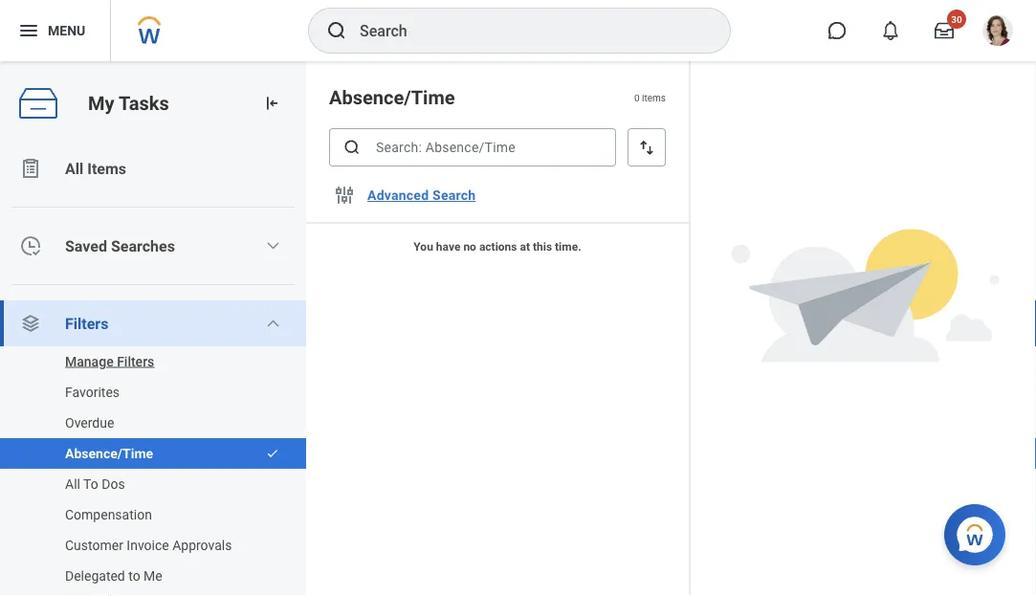 Task type: vqa. For each thing, say whether or not it's contained in the screenshot.
01/01/2020
no



Task type: locate. For each thing, give the bounding box(es) containing it.
2 list from the top
[[0, 347, 306, 597]]

item list element
[[306, 61, 691, 597]]

have
[[436, 240, 461, 254]]

0 vertical spatial chevron down image
[[266, 238, 281, 254]]

absence/time up search icon
[[329, 86, 455, 109]]

search image
[[343, 138, 362, 157]]

dos
[[102, 476, 125, 492]]

menu button
[[0, 0, 110, 61]]

1 vertical spatial all
[[65, 476, 80, 492]]

filters inside button
[[117, 354, 154, 370]]

sort image
[[638, 138, 657, 157]]

2 chevron down image from the top
[[266, 316, 281, 331]]

0 items
[[635, 92, 666, 103]]

all inside 'button'
[[65, 476, 80, 492]]

chevron down image for saved searches
[[266, 238, 281, 254]]

1 horizontal spatial filters
[[117, 354, 154, 370]]

customer
[[65, 538, 123, 553]]

filters
[[65, 315, 109, 333], [117, 354, 154, 370]]

1 vertical spatial filters
[[117, 354, 154, 370]]

all
[[65, 159, 84, 178], [65, 476, 80, 492]]

filters up manage
[[65, 315, 109, 333]]

manage filters
[[65, 354, 154, 370]]

manage
[[65, 354, 114, 370]]

1 horizontal spatial absence/time
[[329, 86, 455, 109]]

chevron down image
[[266, 238, 281, 254], [266, 316, 281, 331]]

absence/time button
[[0, 439, 257, 469]]

delegated
[[65, 568, 125, 584]]

all for all to dos
[[65, 476, 80, 492]]

0 horizontal spatial filters
[[65, 315, 109, 333]]

compensation
[[65, 507, 152, 523]]

all to dos
[[65, 476, 125, 492]]

all left to
[[65, 476, 80, 492]]

my
[[88, 92, 114, 115]]

favorites button
[[0, 377, 287, 408]]

absence/time
[[329, 86, 455, 109], [65, 446, 153, 462]]

1 all from the top
[[65, 159, 84, 178]]

all left items
[[65, 159, 84, 178]]

customer invoice approvals button
[[0, 530, 287, 561]]

search
[[433, 187, 476, 203]]

workday assistant region
[[945, 497, 1014, 566]]

1 list from the top
[[0, 146, 306, 597]]

approvals
[[173, 538, 232, 553]]

1 chevron down image from the top
[[266, 238, 281, 254]]

to
[[83, 476, 98, 492]]

profile logan mcneil image
[[983, 15, 1014, 50]]

you
[[414, 240, 434, 254]]

0 horizontal spatial absence/time
[[65, 446, 153, 462]]

all inside button
[[65, 159, 84, 178]]

advanced
[[368, 187, 429, 203]]

0 vertical spatial filters
[[65, 315, 109, 333]]

1 vertical spatial chevron down image
[[266, 316, 281, 331]]

items
[[87, 159, 126, 178]]

list
[[0, 146, 306, 597], [0, 347, 306, 597]]

list containing manage filters
[[0, 347, 306, 597]]

1 vertical spatial absence/time
[[65, 446, 153, 462]]

overdue
[[65, 415, 114, 431]]

0 vertical spatial all
[[65, 159, 84, 178]]

me
[[144, 568, 163, 584]]

0 vertical spatial absence/time
[[329, 86, 455, 109]]

2 all from the top
[[65, 476, 80, 492]]

filters up favorites button
[[117, 354, 154, 370]]

absence/time up the dos
[[65, 446, 153, 462]]



Task type: describe. For each thing, give the bounding box(es) containing it.
my tasks
[[88, 92, 169, 115]]

Search: Absence/Time text field
[[329, 128, 617, 167]]

my tasks element
[[0, 61, 306, 597]]

Search Workday  search field
[[360, 10, 691, 52]]

notifications large image
[[882, 21, 901, 40]]

invoice
[[127, 538, 169, 553]]

all for all items
[[65, 159, 84, 178]]

no
[[464, 240, 477, 254]]

this
[[533, 240, 553, 254]]

clipboard image
[[19, 157, 42, 180]]

tasks
[[119, 92, 169, 115]]

all items
[[65, 159, 126, 178]]

30
[[952, 13, 963, 25]]

saved
[[65, 237, 107, 255]]

filters button
[[0, 301, 306, 347]]

transformation import image
[[262, 94, 282, 113]]

you have no actions at this time.
[[414, 240, 582, 254]]

favorites
[[65, 384, 120, 400]]

overdue button
[[0, 408, 287, 439]]

advanced search
[[368, 187, 476, 203]]

menu
[[48, 23, 85, 38]]

to
[[129, 568, 140, 584]]

list containing all items
[[0, 146, 306, 597]]

saved searches button
[[0, 223, 306, 269]]

customer invoice approvals
[[65, 538, 232, 553]]

30 button
[[924, 10, 967, 52]]

filters inside dropdown button
[[65, 315, 109, 333]]

chevron down image for filters
[[266, 316, 281, 331]]

inbox large image
[[935, 21, 955, 40]]

saved searches
[[65, 237, 175, 255]]

searches
[[111, 237, 175, 255]]

time.
[[555, 240, 582, 254]]

items
[[643, 92, 666, 103]]

compensation button
[[0, 500, 287, 530]]

0
[[635, 92, 640, 103]]

at
[[520, 240, 530, 254]]

perspective image
[[19, 312, 42, 335]]

justify image
[[17, 19, 40, 42]]

delegated to me button
[[0, 561, 287, 592]]

all items button
[[0, 146, 306, 192]]

delegated to me
[[65, 568, 163, 584]]

check image
[[266, 447, 280, 461]]

absence/time inside button
[[65, 446, 153, 462]]

manage filters button
[[0, 347, 287, 377]]

absence/time inside the item list element
[[329, 86, 455, 109]]

all to dos button
[[0, 469, 287, 500]]

advanced search button
[[360, 176, 484, 214]]

search image
[[326, 19, 349, 42]]

actions
[[480, 240, 518, 254]]

clock check image
[[19, 235, 42, 258]]

configure image
[[333, 184, 356, 207]]



